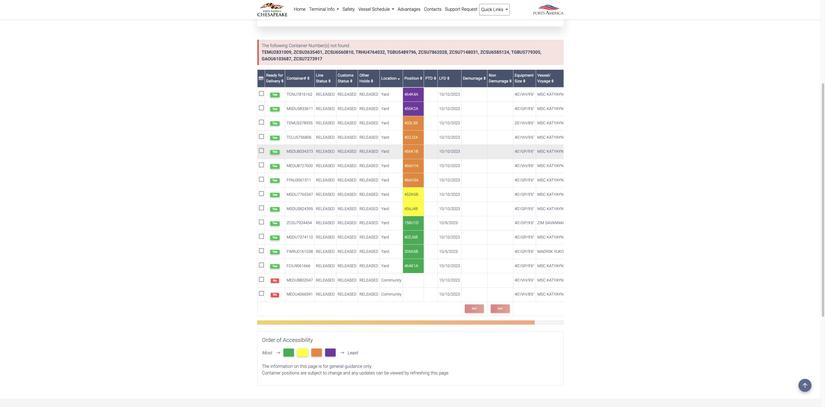 Task type: vqa. For each thing, say whether or not it's contained in the screenshot.
right 1300
no



Task type: locate. For each thing, give the bounding box(es) containing it.
the following container number(s) not found: temu2831009, zcsu2635401, zcsu6560810, trhu4764032, tgbu5489796, zcsu7862028, zcsu7148031, zcsu6585124, tgbu5779305, gaou6103687, zcsu7273917
[[262, 43, 542, 62]]

yard left 306k6b
[[381, 250, 389, 254]]

yes left ffau3061511
[[273, 179, 278, 183]]

advantages
[[398, 7, 421, 12]]

yes left 'fwru0161038'
[[273, 251, 278, 254]]

status down customs
[[338, 79, 349, 84]]

8 40'/gp/9'6" from the top
[[515, 250, 535, 254]]

40'/vh/9'6"
[[515, 92, 535, 97], [515, 135, 535, 140], [515, 164, 535, 169], [515, 278, 535, 283]]

msc for 466h1a
[[538, 164, 546, 169]]

request
[[462, 7, 478, 12], [407, 12, 422, 17]]

the for the information on this page is for general guidance only. container positions are subject to change and any updates can be viewed by refreshing this page.
[[262, 364, 269, 370]]

container
[[289, 43, 308, 48], [262, 371, 281, 376]]

1 horizontal spatial demurrage
[[489, 79, 509, 84]]

6 katyayni/333r from the top
[[547, 164, 576, 169]]

40'/vh/9'6" for 402j2a
[[515, 135, 535, 140]]

container up zcsu2635401,
[[289, 43, 308, 48]]

0 horizontal spatial page
[[308, 364, 318, 370]]

40'/gp/9'6"
[[515, 107, 535, 111], [515, 150, 535, 154], [515, 178, 535, 183], [515, 192, 535, 197], [515, 207, 535, 211], [515, 221, 535, 226], [515, 235, 535, 240], [515, 250, 535, 254], [515, 264, 535, 269]]

1 status from the left
[[316, 79, 328, 84]]

online
[[337, 12, 349, 17]]

0 vertical spatial this
[[300, 364, 307, 370]]

katyayni/333r for 456k1b
[[547, 150, 576, 154]]

yard left 433l3b
[[381, 121, 389, 126]]

non demurrage
[[489, 73, 510, 84]]

msc for 456k2a
[[538, 107, 546, 111]]

1 vertical spatial and
[[343, 371, 351, 376]]

40'/gp/9'6" for 306k6b
[[515, 250, 535, 254]]

sort image inside ptd link
[[434, 76, 437, 80]]

demurrage inside the non demurrage
[[489, 79, 509, 84]]

status inside line status
[[316, 79, 328, 84]]

msc katyayni/333r for 466h1a
[[538, 164, 576, 169]]

yes for tclu5756806
[[273, 136, 278, 140]]

the inside the information on this page is for general guidance only. container positions are subject to change and any updates can be viewed by refreshing this page.
[[262, 364, 269, 370]]

yes left medu8727600
[[273, 165, 278, 168]]

sort image right ptd link
[[447, 76, 450, 80]]

links
[[494, 7, 504, 12]]

2 no from the top
[[273, 293, 277, 297]]

sort image down customs
[[350, 79, 353, 83]]

support up immediate
[[445, 7, 461, 12]]

zim
[[538, 221, 545, 226]]

452k6b
[[405, 192, 418, 197]]

zcsu6560810,
[[325, 50, 355, 55]]

1 no from the top
[[273, 279, 277, 283]]

yard left the 456k2a
[[381, 107, 389, 111]]

sort image inside demurrage link
[[484, 76, 486, 80]]

the for the following container number(s) not found: temu2831009, zcsu2635401, zcsu6560810, trhu4764032, tgbu5489796, zcsu7862028, zcsu7148031, zcsu6585124, tgbu5779305, gaou6103687, zcsu7273917
[[262, 43, 269, 48]]

ptd link
[[426, 76, 437, 81]]

12 msc from the top
[[538, 278, 546, 283]]

1 msc katyayni/333r from the top
[[538, 92, 576, 97]]

container inside the information on this page is for general guidance only. container positions are subject to change and any updates can be viewed by refreshing this page.
[[262, 371, 281, 376]]

demurrage down "non" on the right of the page
[[489, 79, 509, 84]]

sort image for voyage
[[552, 79, 554, 83]]

10 msc katyayni/333r from the top
[[538, 235, 576, 240]]

yes for msdu7765347
[[273, 193, 278, 197]]

this left page.
[[431, 371, 438, 376]]

yard left 456j4b
[[381, 207, 389, 211]]

2 mt from the left
[[300, 350, 306, 356]]

6 yard from the top
[[381, 164, 389, 169]]

yes down delivery
[[273, 93, 278, 97]]

0 vertical spatial no
[[273, 279, 277, 283]]

sort image
[[307, 76, 310, 80], [434, 76, 437, 80], [447, 76, 450, 80], [281, 79, 284, 83], [328, 79, 331, 83], [350, 79, 353, 83], [371, 79, 374, 83]]

long arrow right image
[[274, 351, 283, 355]]

sort image left size
[[510, 79, 512, 83]]

yes for fciu9061666
[[273, 265, 278, 268]]

1 yes from the top
[[273, 93, 278, 97]]

contacts link
[[423, 4, 444, 15]]

page
[[423, 12, 433, 17], [308, 364, 318, 370]]

msc for 464k4a
[[538, 92, 546, 97]]

katyayni/333r for 466h5a
[[547, 178, 576, 183]]

katyayni/333r for 464k1a
[[547, 264, 576, 269]]

9 yard from the top
[[381, 207, 389, 211]]

11 10/10/2023 from the top
[[439, 264, 460, 269]]

page up subject
[[308, 364, 318, 370]]

12 yard from the top
[[381, 250, 389, 254]]

3 40'/gp/9'6" from the top
[[515, 178, 535, 183]]

3 katyayni/333r from the top
[[547, 121, 576, 126]]

1 vertical spatial to
[[323, 371, 327, 376]]

yard for 158h1d
[[381, 221, 389, 226]]

sort image inside container# link
[[307, 76, 310, 80]]

the information on this page is for general guidance only. container positions are subject to change and any updates can be viewed by refreshing this page.
[[262, 364, 450, 376]]

the inside the following container number(s) not found: temu2831009, zcsu2635401, zcsu6560810, trhu4764032, tgbu5489796, zcsu7862028, zcsu7148031, zcsu6585124, tgbu5779305, gaou6103687, zcsu7273917
[[262, 43, 269, 48]]

0 vertical spatial on
[[350, 12, 354, 17]]

12 msc katyayni/333r from the top
[[538, 278, 576, 283]]

0 horizontal spatial request
[[407, 12, 422, 17]]

4 msc from the top
[[538, 135, 546, 140]]

40'/vh/9'6" for 466h1a
[[515, 164, 535, 169]]

10/10/2023 for 452k6b
[[439, 192, 460, 197]]

1 vertical spatial page
[[308, 364, 318, 370]]

yes left msdu5824395
[[273, 208, 278, 211]]

40'/gp/9'6" for 402j6b
[[515, 235, 535, 240]]

page down contacts
[[423, 12, 433, 17]]

msc katyayni/333r for 433l3b
[[538, 121, 576, 126]]

1 yard from the top
[[381, 92, 389, 97]]

sort image
[[420, 76, 423, 80], [484, 76, 486, 80], [510, 79, 512, 83], [523, 79, 526, 83], [552, 79, 554, 83]]

10 yes from the top
[[273, 222, 278, 225]]

yes left msdu8034373
[[273, 150, 278, 154]]

the up temu2831009,
[[262, 43, 269, 48]]

released
[[316, 92, 335, 97], [338, 92, 357, 97], [360, 92, 379, 97], [316, 107, 335, 111], [338, 107, 357, 111], [360, 107, 379, 111], [316, 121, 335, 126], [338, 121, 357, 126], [360, 121, 379, 126], [316, 135, 335, 140], [338, 135, 357, 140], [360, 135, 379, 140], [316, 150, 335, 154], [338, 150, 357, 154], [360, 150, 379, 154], [316, 164, 335, 169], [338, 164, 357, 169], [360, 164, 379, 169], [316, 178, 335, 183], [338, 178, 357, 183], [360, 178, 379, 183], [316, 192, 335, 197], [338, 192, 357, 197], [360, 192, 379, 197], [316, 207, 335, 211], [338, 207, 357, 211], [360, 207, 379, 211], [316, 221, 335, 226], [338, 221, 357, 226], [360, 221, 379, 226], [316, 235, 335, 240], [338, 235, 357, 240], [360, 235, 379, 240], [316, 250, 335, 254], [338, 250, 357, 254], [360, 250, 379, 254], [316, 264, 335, 269], [338, 264, 357, 269], [360, 264, 379, 269], [316, 278, 335, 283], [338, 278, 357, 283], [360, 278, 379, 283], [316, 293, 335, 297], [338, 293, 357, 297], [360, 293, 379, 297]]

40'/vh/8'6"
[[515, 293, 535, 297]]

not
[[331, 43, 337, 48]]

msc katyayni/333r
[[538, 92, 576, 97], [538, 107, 576, 111], [538, 121, 576, 126], [538, 135, 576, 140], [538, 150, 576, 154], [538, 164, 576, 169], [538, 178, 576, 183], [538, 192, 576, 197], [538, 207, 576, 211], [538, 235, 576, 240], [538, 264, 576, 269], [538, 278, 576, 283], [538, 293, 576, 297]]

10/10/2023 for 456k2a
[[439, 107, 460, 111]]

and down contacts
[[434, 12, 441, 17]]

4 msc katyayni/333r from the top
[[538, 135, 576, 140]]

msc katyayni/333r for 466h5a
[[538, 178, 576, 183]]

found:
[[338, 43, 350, 48]]

464k4a
[[405, 92, 419, 97]]

0 vertical spatial the
[[262, 43, 269, 48]]

7 katyayni/333r from the top
[[547, 178, 576, 183]]

7 10/10/2023 from the top
[[439, 178, 460, 183]]

status down line
[[316, 79, 328, 84]]

11 yes from the top
[[273, 236, 278, 240]]

1 10/10/2023 from the top
[[439, 92, 460, 97]]

yes left msdu7765347
[[273, 193, 278, 197]]

sort image for demurrage
[[510, 79, 512, 83]]

no left the medu4066591
[[273, 293, 277, 297]]

location
[[381, 76, 398, 81]]

0 vertical spatial and
[[434, 12, 441, 17]]

quick
[[482, 7, 492, 12]]

mt right long arrow right icon
[[286, 350, 292, 356]]

yard for 464k4a
[[381, 92, 389, 97]]

6 40'/gp/9'6" from the top
[[515, 221, 535, 226]]

20'/vh/8'6"
[[515, 121, 535, 126]]

6 msc from the top
[[538, 164, 546, 169]]

40'/gp/9'6" for 456k2a
[[515, 107, 535, 111]]

request down advantages
[[407, 12, 422, 17]]

1 horizontal spatial status
[[338, 79, 349, 84]]

306k6b
[[405, 250, 418, 254]]

0 vertical spatial for
[[278, 73, 283, 78]]

yes for msdu7374110
[[273, 236, 278, 240]]

no for medu4066591
[[273, 293, 277, 297]]

7 yes from the top
[[273, 179, 278, 183]]

gaou6103687,
[[262, 56, 293, 62]]

refreshing
[[410, 371, 430, 376]]

on down safety
[[350, 12, 354, 17]]

msc for 464k1a
[[538, 264, 546, 269]]

5 yard from the top
[[381, 150, 389, 154]]

yes left tclu5756806
[[273, 136, 278, 140]]

msdu7765347
[[287, 192, 313, 197]]

contacts
[[424, 7, 442, 12]]

6 yes from the top
[[273, 165, 278, 168]]

any
[[352, 371, 359, 376]]

7 msc from the top
[[538, 178, 546, 183]]

1 vertical spatial no
[[273, 293, 277, 297]]

9 40'/gp/9'6" from the top
[[515, 264, 535, 269]]

yard left 466h1a
[[381, 164, 389, 169]]

vessel/
[[538, 73, 551, 78]]

2 10/10/2023 from the top
[[439, 107, 460, 111]]

request up help.
[[462, 7, 478, 12]]

ticket
[[326, 12, 337, 17]]

support down advantages
[[391, 12, 406, 17]]

msc for 402j2a
[[538, 135, 546, 140]]

terminal info link
[[308, 4, 341, 15]]

6 msc katyayni/333r from the top
[[538, 164, 576, 169]]

support request
[[445, 7, 478, 12]]

community for medu8802047
[[381, 278, 402, 283]]

yard left 464k1a
[[381, 264, 389, 269]]

go to top image
[[799, 380, 812, 393]]

immediate
[[449, 12, 468, 17]]

2 status from the left
[[338, 79, 349, 84]]

status
[[316, 79, 328, 84], [338, 79, 349, 84]]

402j2a
[[405, 135, 418, 140]]

trhu4764032,
[[356, 50, 386, 55]]

sort image left "non" on the right of the page
[[484, 76, 486, 80]]

0 horizontal spatial and
[[343, 371, 351, 376]]

yard for 464k1a
[[381, 264, 389, 269]]

2 yes from the top
[[273, 107, 278, 111]]

status inside customs status
[[338, 79, 349, 84]]

0 horizontal spatial status
[[316, 79, 328, 84]]

10/10/2023 for 466h1a
[[439, 164, 460, 169]]

yard for 456j4b
[[381, 207, 389, 211]]

zcsu7148031,
[[450, 50, 480, 55]]

for right is
[[323, 364, 329, 370]]

zcsu2635401,
[[294, 50, 324, 55]]

13 yes from the top
[[273, 265, 278, 268]]

10 10/10/2023 from the top
[[439, 235, 460, 240]]

customs status
[[338, 73, 354, 84]]

to left 50
[[423, 5, 427, 9]]

for inside the information on this page is for general guidance only. container positions are subject to change and any updates can be viewed by refreshing this page.
[[323, 364, 329, 370]]

9 10/10/2023 from the top
[[439, 207, 460, 211]]

4 10/10/2023 from the top
[[439, 135, 460, 140]]

11 msc katyayni/333r from the top
[[538, 264, 576, 269]]

6 10/10/2023 from the top
[[439, 164, 460, 169]]

sort image right voyage
[[552, 79, 554, 83]]

40'/gp/9'6" for 466h5a
[[515, 178, 535, 183]]

0 horizontal spatial to
[[323, 371, 327, 376]]

msc for 452k6b
[[538, 192, 546, 197]]

3 10/10/2023 from the top
[[439, 121, 460, 126]]

yes left "msdu5833611"
[[273, 107, 278, 111]]

get
[[442, 12, 448, 17]]

yard left 452k6b
[[381, 192, 389, 197]]

2 msc katyayni/333r from the top
[[538, 107, 576, 111]]

3 40'/vh/9'6" from the top
[[515, 164, 535, 169]]

7 40'/gp/9'6" from the top
[[515, 235, 535, 240]]

sort image left line
[[307, 76, 310, 80]]

9 yes from the top
[[273, 208, 278, 211]]

and left any
[[343, 371, 351, 376]]

on inside the information on this page is for general guidance only. container positions are subject to change and any updates can be viewed by refreshing this page.
[[294, 364, 299, 370]]

yes left zcsu7924454
[[273, 222, 278, 225]]

0 vertical spatial request
[[462, 7, 478, 12]]

0 horizontal spatial demurrage
[[463, 76, 484, 81]]

msc katyayni/333r for 456j4b
[[538, 207, 576, 211]]

2 40'/vh/9'6" from the top
[[515, 135, 535, 140]]

13 yard from the top
[[381, 264, 389, 269]]

456k2a
[[405, 107, 419, 111]]

3 yard from the top
[[381, 121, 389, 126]]

0 vertical spatial container
[[289, 43, 308, 48]]

1 40'/gp/9'6" from the top
[[515, 107, 535, 111]]

456k1b
[[405, 150, 418, 154]]

to right subject
[[323, 371, 327, 376]]

yard left 158h1d
[[381, 221, 389, 226]]

8 yard from the top
[[381, 192, 389, 197]]

yard left 466h5a
[[381, 178, 389, 183]]

1 40'/vh/9'6" from the top
[[515, 92, 535, 97]]

11 katyayni/333r from the top
[[547, 264, 576, 269]]

mt left long arrow right image
[[327, 350, 334, 356]]

8 10/10/2023 from the top
[[439, 192, 460, 197]]

demurrage left "non" on the right of the page
[[463, 76, 484, 81]]

1 horizontal spatial to
[[423, 5, 427, 9]]

1 community from the top
[[381, 278, 402, 283]]

sort image down equipment
[[523, 79, 526, 83]]

demurrage
[[463, 76, 484, 81], [489, 79, 509, 84]]

1 vertical spatial the
[[262, 364, 269, 370]]

vessel schedule
[[359, 7, 391, 12]]

for inside ready for delivery
[[278, 73, 283, 78]]

on up positions
[[294, 364, 299, 370]]

least
[[348, 351, 358, 356]]

yes
[[273, 93, 278, 97], [273, 107, 278, 111], [273, 122, 278, 125], [273, 136, 278, 140], [273, 150, 278, 154], [273, 165, 278, 168], [273, 179, 278, 183], [273, 193, 278, 197], [273, 208, 278, 211], [273, 222, 278, 225], [273, 236, 278, 240], [273, 251, 278, 254], [273, 265, 278, 268]]

FWRU0161038, ZCSU7924454, TEMU2831009, ZCSU2635401, MEDU8727600, MSDU7765347, MSDU5833611, FCIU9061666, FFAU3061511, TEMU5378935, ZCSU6560810, TRHU4764032, TGBU5489796, ZCSU7862028, ZCSU7148031, ZCSU6585124, TGBU5779305, GAOU6103687, ZCSU7273917, MSDU8034373, MEDU8802047, MSDU5824395, TCLU5756806, MSDU7374110, TCNU7816162, MEDU4066591 text field
[[415, 0, 500, 1]]

maersk yukon/333e
[[538, 250, 578, 254]]

this up are
[[300, 364, 307, 370]]

yes for zcsu7924454
[[273, 222, 278, 225]]

yard for 452k6b
[[381, 192, 389, 197]]

no left medu8802047 on the left of page
[[273, 279, 277, 283]]

3 mt from the left
[[314, 350, 320, 356]]

5 40'/gp/9'6" from the top
[[515, 207, 535, 211]]

0 horizontal spatial for
[[278, 73, 283, 78]]

7 msc katyayni/333r from the top
[[538, 178, 576, 183]]

10/9/2023
[[439, 221, 458, 226]]

13 msc katyayni/333r from the top
[[538, 293, 576, 297]]

466h5a
[[405, 178, 419, 183]]

4 40'/gp/9'6" from the top
[[515, 192, 535, 197]]

1 horizontal spatial and
[[434, 12, 441, 17]]

8 yes from the top
[[273, 193, 278, 197]]

1 horizontal spatial for
[[323, 364, 329, 370]]

1 horizontal spatial container
[[289, 43, 308, 48]]

yard for 433l3b
[[381, 121, 389, 126]]

2 40'/gp/9'6" from the top
[[515, 150, 535, 154]]

your
[[317, 12, 325, 17]]

1 vertical spatial support
[[391, 12, 406, 17]]

community
[[381, 278, 402, 283], [381, 293, 402, 297]]

1 msc from the top
[[538, 92, 546, 97]]

yard down the location
[[381, 92, 389, 97]]

yes for medu8727600
[[273, 165, 278, 168]]

9 katyayni/333r from the top
[[547, 207, 576, 211]]

3 msc from the top
[[538, 121, 546, 126]]

50
[[427, 5, 431, 9]]

are
[[301, 371, 307, 376]]

0 vertical spatial community
[[381, 278, 402, 283]]

yes left msdu7374110
[[273, 236, 278, 240]]

8 katyayni/333r from the top
[[547, 192, 576, 197]]

5 katyayni/333r from the top
[[547, 150, 576, 154]]

2 community from the top
[[381, 293, 402, 297]]

yard left 402j2a
[[381, 135, 389, 140]]

the down most
[[262, 364, 269, 370]]

sort down image
[[398, 76, 400, 80]]

yes left the temu5378935
[[273, 122, 278, 125]]

1 vertical spatial on
[[294, 364, 299, 370]]

ready
[[266, 73, 277, 78]]

and inside the information on this page is for general guidance only. container positions are subject to change and any updates can be viewed by refreshing this page.
[[343, 371, 351, 376]]

2 msc from the top
[[538, 107, 546, 111]]

1 horizontal spatial page
[[423, 12, 433, 17]]

yard left the 402j6b
[[381, 235, 389, 240]]

0 vertical spatial page
[[423, 12, 433, 17]]

of
[[277, 337, 282, 344]]

terminal
[[309, 7, 326, 12]]

10 msc from the top
[[538, 235, 546, 240]]

information
[[271, 364, 293, 370]]

10/5/2023
[[439, 250, 458, 254]]

10 yard from the top
[[381, 221, 389, 226]]

quick links link
[[480, 4, 510, 15]]

most
[[262, 351, 272, 356]]

4 katyayni/333r from the top
[[547, 135, 576, 140]]

1 vertical spatial container
[[262, 371, 281, 376]]

9 msc from the top
[[538, 207, 546, 211]]

be
[[384, 371, 389, 376]]

msc katyayni/333r for 402j2a
[[538, 135, 576, 140]]

1 katyayni/333r from the top
[[547, 92, 576, 97]]

0 vertical spatial support
[[445, 7, 461, 12]]

line status
[[316, 73, 328, 84]]

5 yes from the top
[[273, 150, 278, 154]]

viewed
[[390, 371, 404, 376]]

5 msc katyayni/333r from the top
[[538, 150, 576, 154]]

yard left 456k1b
[[381, 150, 389, 154]]

mt up is
[[314, 350, 320, 356]]

11 msc from the top
[[538, 264, 546, 269]]

katyayni/333r for 456j4b
[[547, 207, 576, 211]]

7 yard from the top
[[381, 178, 389, 183]]

1 vertical spatial this
[[431, 371, 438, 376]]

sort image left lfd
[[434, 76, 437, 80]]

0 horizontal spatial container
[[262, 371, 281, 376]]

2 katyayni/333r from the top
[[547, 107, 576, 111]]

yes for msdu5833611
[[273, 107, 278, 111]]

8 msc from the top
[[538, 192, 546, 197]]

0 horizontal spatial support
[[391, 12, 406, 17]]

10 katyayni/333r from the top
[[547, 235, 576, 240]]

5 10/10/2023 from the top
[[439, 150, 460, 154]]

0 horizontal spatial on
[[294, 364, 299, 370]]

safety
[[343, 7, 355, 12]]

1 horizontal spatial request
[[462, 7, 478, 12]]

3 yes from the top
[[273, 122, 278, 125]]

4 yes from the top
[[273, 136, 278, 140]]

8 msc katyayni/333r from the top
[[538, 192, 576, 197]]

0 vertical spatial to
[[423, 5, 427, 9]]

positions
[[282, 371, 300, 376]]

delivery
[[266, 79, 280, 84]]

terminal info
[[309, 7, 336, 12]]

mt down accessibility
[[300, 350, 306, 356]]

yes for ffau3061511
[[273, 179, 278, 183]]

4 yard from the top
[[381, 135, 389, 140]]

for right ready
[[278, 73, 283, 78]]

zim savannah/18w
[[538, 221, 576, 226]]

to inside the information on this page is for general guidance only. container positions are subject to change and any updates can be viewed by refreshing this page.
[[323, 371, 327, 376]]

1 vertical spatial community
[[381, 293, 402, 297]]

updates
[[360, 371, 375, 376]]

sort image right delivery
[[281, 79, 284, 83]]

yes left fciu9061666
[[273, 265, 278, 268]]

1 vertical spatial for
[[323, 364, 329, 370]]

msc for 456j4b
[[538, 207, 546, 211]]

9 msc katyayni/333r from the top
[[538, 207, 576, 211]]

11 yard from the top
[[381, 235, 389, 240]]

msc katyayni/333r for 456k1b
[[538, 150, 576, 154]]

on
[[350, 12, 354, 17], [294, 364, 299, 370]]

12 yes from the top
[[273, 251, 278, 254]]

container down information
[[262, 371, 281, 376]]

5 msc from the top
[[538, 150, 546, 154]]

sort image left ptd
[[420, 76, 423, 80]]

no
[[273, 279, 277, 283], [273, 293, 277, 297]]

3 msc katyayni/333r from the top
[[538, 121, 576, 126]]

equipment
[[515, 73, 534, 78]]

savannah/18w
[[546, 221, 576, 226]]



Task type: describe. For each thing, give the bounding box(es) containing it.
order
[[262, 337, 275, 344]]

sort image left customs status
[[328, 79, 331, 83]]

msc katyayni/333r for 464k4a
[[538, 92, 576, 97]]

433l3b
[[405, 121, 418, 126]]

10/10/2023 for 464k4a
[[439, 92, 460, 97]]

1 horizontal spatial support
[[445, 7, 461, 12]]

10/10/2023 for 456j4b
[[439, 207, 460, 211]]

yukon/333e
[[554, 250, 578, 254]]

10/10/2023 for 402j2a
[[439, 135, 460, 140]]

40'/gp/9'6" for 464k1a
[[515, 264, 535, 269]]

customs
[[338, 73, 354, 78]]

40'/gp/9'6" for 158h1d
[[515, 221, 535, 226]]

13 10/10/2023 from the top
[[439, 293, 460, 297]]

msc for 466h5a
[[538, 178, 546, 183]]

4 mt from the left
[[327, 350, 334, 356]]

no for medu8802047
[[273, 279, 277, 283]]

demurrage link
[[463, 76, 486, 81]]

msc for 433l3b
[[538, 121, 546, 126]]

katyayni/333r for 452k6b
[[547, 192, 576, 197]]

40'/gp/9'6" for 456j4b
[[515, 207, 535, 211]]

maersk
[[538, 250, 553, 254]]

tcnu7816162
[[287, 92, 313, 97]]

vessel schedule link
[[357, 4, 396, 15]]

katyayni/333r for 466h1a
[[547, 164, 576, 169]]

community for medu4066591
[[381, 293, 402, 297]]

non
[[489, 73, 496, 78]]

container#
[[287, 76, 307, 81]]

12 10/10/2023 from the top
[[439, 278, 460, 283]]

msc katyayni/333r for 402j6b
[[538, 235, 576, 240]]

change
[[328, 371, 342, 376]]

holds
[[360, 79, 370, 84]]

yard for 466h5a
[[381, 178, 389, 183]]

katyayni/333r for 456k2a
[[547, 107, 576, 111]]

katyayni/333r for 433l3b
[[547, 121, 576, 126]]

msc katyayni/333r for 456k2a
[[538, 107, 576, 111]]

msc katyayni/333r for 452k6b
[[538, 192, 576, 197]]

zcsu7862028,
[[419, 50, 448, 55]]

yard for 456k1b
[[381, 150, 389, 154]]

have
[[270, 12, 280, 17]]

is
[[319, 364, 322, 370]]

10/10/2023 for 402j6b
[[439, 235, 460, 240]]

guidance
[[345, 364, 363, 370]]

accessibility
[[283, 337, 313, 344]]

page inside the information on this page is for general guidance only. container positions are subject to change and any updates can be viewed by refreshing this page.
[[308, 364, 318, 370]]

13 katyayni/333r from the top
[[547, 293, 576, 297]]

following
[[270, 43, 288, 48]]

order of accessibility
[[262, 337, 313, 344]]

402j6b
[[405, 235, 418, 240]]

10/10/2023 for 433l3b
[[439, 121, 460, 126]]

home
[[294, 7, 306, 12]]

yard for 306k6b
[[381, 250, 389, 254]]

number(s)
[[309, 43, 330, 48]]

fciu9061666
[[287, 264, 311, 269]]

long arrow right image
[[338, 351, 346, 355]]

question?
[[284, 12, 302, 17]]

zcsu7273917
[[294, 56, 323, 62]]

status for customs
[[338, 79, 349, 84]]

support request link
[[444, 4, 480, 15]]

158h1d
[[405, 221, 419, 226]]

katyayni/333r for 402j6b
[[547, 235, 576, 240]]

10/10/2023 for 456k1b
[[439, 150, 460, 154]]

line
[[316, 73, 324, 78]]

lfd
[[439, 76, 447, 81]]

yes for fwru0161038
[[273, 251, 278, 254]]

customer
[[371, 12, 390, 17]]

customer support request link
[[371, 12, 422, 17]]

sort image for size
[[523, 79, 526, 83]]

subject
[[308, 371, 322, 376]]

msc for 402j6b
[[538, 235, 546, 240]]

other holds
[[360, 73, 371, 84]]

4 40'/vh/9'6" from the top
[[515, 278, 535, 283]]

yes for msdu8034373
[[273, 150, 278, 154]]

location link
[[381, 76, 400, 81]]

submit
[[303, 12, 316, 17]]

10/10/2023 for 466h5a
[[439, 178, 460, 183]]

sort image inside position link
[[420, 76, 423, 80]]

40'/vh/9'6" for 464k4a
[[515, 92, 535, 97]]

12 katyayni/333r from the top
[[547, 278, 576, 283]]

10/10/2023 for 464k1a
[[439, 264, 460, 269]]

temu5378935
[[287, 121, 313, 126]]

456j4b
[[405, 207, 418, 211]]

only.
[[364, 364, 372, 370]]

vessel/ voyage
[[538, 73, 552, 84]]

status for line
[[316, 79, 328, 84]]

1 vertical spatial request
[[407, 12, 422, 17]]

our
[[355, 12, 362, 17]]

limit to 50
[[415, 5, 431, 9]]

yes for tcnu7816162
[[273, 93, 278, 97]]

yes for msdu5824395
[[273, 208, 278, 211]]

yes for temu5378935
[[273, 122, 278, 125]]

page.
[[439, 371, 450, 376]]

msc katyayni/333r for 464k1a
[[538, 264, 576, 269]]

msc for 456k1b
[[538, 150, 546, 154]]

yard for 402j6b
[[381, 235, 389, 240]]

40'/gp/9'6" for 456k1b
[[515, 150, 535, 154]]

0 horizontal spatial this
[[300, 364, 307, 370]]

katyayni/333r for 402j2a
[[547, 135, 576, 140]]

a
[[281, 12, 283, 17]]

have a question? submit your ticket online on our new customer support request page and get immediate help.
[[270, 12, 478, 17]]

sort image inside lfd link
[[447, 76, 450, 80]]

container# link
[[287, 76, 310, 81]]

1 horizontal spatial this
[[431, 371, 438, 376]]

13 msc from the top
[[538, 293, 546, 297]]

yard for 456k2a
[[381, 107, 389, 111]]

medu8802047
[[287, 278, 313, 283]]

equipment size
[[515, 73, 534, 84]]

yard for 402j2a
[[381, 135, 389, 140]]

info
[[327, 7, 335, 12]]

ptd
[[426, 76, 434, 81]]

1 horizontal spatial on
[[350, 12, 354, 17]]

40'/gp/9'6" for 452k6b
[[515, 192, 535, 197]]

1 mt from the left
[[286, 350, 292, 356]]

zcsu6585124,
[[481, 50, 511, 55]]

medu4066591
[[287, 293, 313, 297]]

can
[[376, 371, 383, 376]]

position
[[405, 76, 420, 81]]

tgbu5779305,
[[512, 50, 542, 55]]

schedule
[[372, 7, 390, 12]]

yard for 466h1a
[[381, 164, 389, 169]]

medu8727600
[[287, 164, 313, 169]]

lfd link
[[439, 76, 450, 81]]

msdu5824395
[[287, 207, 313, 211]]

ffau3061511
[[287, 178, 311, 183]]

general
[[330, 364, 344, 370]]

vessel
[[359, 7, 371, 12]]

tgbu5489796,
[[387, 50, 417, 55]]

safety link
[[341, 4, 357, 15]]

container inside the following container number(s) not found: temu2831009, zcsu2635401, zcsu6560810, trhu4764032, tgbu5489796, zcsu7862028, zcsu7148031, zcsu6585124, tgbu5779305, gaou6103687, zcsu7273917
[[289, 43, 308, 48]]

katyayni/333r for 464k4a
[[547, 92, 576, 97]]

sort image right holds
[[371, 79, 374, 83]]

msdu8034373
[[287, 150, 313, 154]]

new
[[363, 12, 370, 17]]

credit card image
[[259, 76, 264, 80]]



